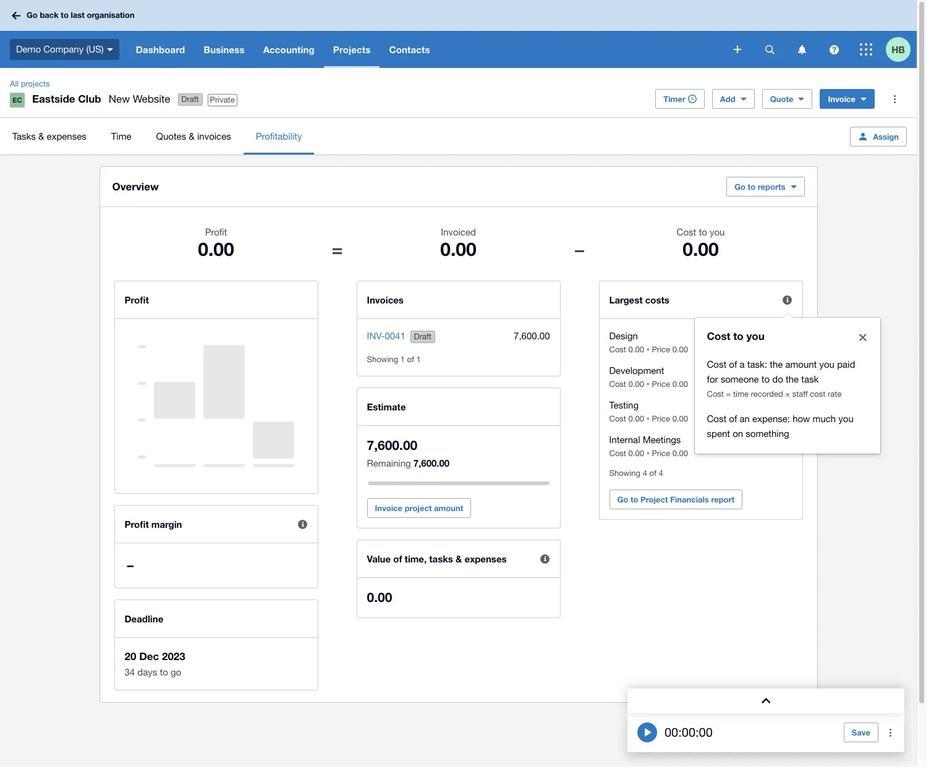Task type: locate. For each thing, give the bounding box(es) containing it.
3 • from the top
[[647, 414, 650, 424]]

0 horizontal spatial &
[[38, 131, 44, 141]]

all projects link
[[5, 78, 55, 90]]

demo company (us) button
[[0, 31, 127, 68]]

0 horizontal spatial the
[[770, 359, 783, 370]]

private
[[210, 95, 235, 105]]

• up meetings
[[647, 414, 650, 424]]

price inside the internal meetings cost 0.00 • price 0.00
[[652, 449, 670, 458]]

0 vertical spatial more info image
[[775, 288, 800, 312]]

0 horizontal spatial draft
[[181, 95, 199, 104]]

2 4 from the left
[[659, 469, 663, 478]]

svg image right the (us)
[[107, 48, 113, 51]]

0 vertical spatial profit
[[205, 227, 227, 238]]

0 vertical spatial 7,600.00
[[514, 331, 550, 341]]

go to project financials report button
[[610, 490, 743, 510]]

hb button
[[886, 31, 917, 68]]

1 horizontal spatial go
[[618, 495, 629, 505]]

dec
[[139, 650, 159, 663]]

go back to last organisation link
[[7, 4, 142, 26]]

0 vertical spatial expenses
[[47, 131, 86, 141]]

profit
[[205, 227, 227, 238], [125, 294, 149, 306], [125, 519, 149, 530]]

to inside button
[[631, 495, 639, 505]]

1 vertical spatial invoice
[[375, 503, 403, 513]]

report
[[712, 495, 735, 505]]

svg image up "invoice" popup button
[[830, 45, 839, 54]]

0 vertical spatial amount
[[786, 359, 817, 370]]

price down development
[[652, 380, 670, 389]]

financials
[[671, 495, 709, 505]]

tasks
[[429, 554, 453, 565]]

to inside cost of a task: the amount you paid for someone to do the task cost = time recorded × staff cost rate
[[762, 374, 770, 385]]

a
[[740, 359, 745, 370]]

ec
[[13, 96, 22, 104]]

accounting
[[263, 44, 315, 55]]

staff
[[793, 390, 808, 399]]

price up 'development cost 0.00 • price 0.00'
[[652, 345, 670, 354]]

time
[[734, 390, 749, 399]]

invoice inside button
[[375, 503, 403, 513]]

2 vertical spatial go
[[618, 495, 629, 505]]

& inside 'link'
[[38, 131, 44, 141]]

amount
[[786, 359, 817, 370], [434, 503, 463, 513]]

business
[[204, 44, 245, 55]]

1 vertical spatial amount
[[434, 503, 463, 513]]

4 down the internal meetings cost 0.00 • price 0.00
[[643, 469, 647, 478]]

add button
[[712, 89, 755, 109]]

someone
[[721, 374, 759, 385]]

quotes & invoices
[[156, 131, 231, 141]]

draft right the 0041
[[414, 332, 432, 341]]

overview
[[112, 180, 159, 193]]

0 vertical spatial draft
[[181, 95, 199, 104]]

dashboard
[[136, 44, 185, 55]]

tasks
[[12, 131, 36, 141]]

amount up task
[[786, 359, 817, 370]]

navigation
[[127, 31, 725, 68]]

4 • from the top
[[647, 449, 650, 458]]

invoice for invoice
[[828, 94, 856, 104]]

go down showing 4 of 4
[[618, 495, 629, 505]]

0 vertical spatial the
[[770, 359, 783, 370]]

3 price from the top
[[652, 414, 670, 424]]

1 horizontal spatial showing
[[610, 469, 641, 478]]

amount inside button
[[434, 503, 463, 513]]

expenses
[[47, 131, 86, 141], [465, 554, 507, 565]]

price inside 'development cost 0.00 • price 0.00'
[[652, 380, 670, 389]]

showing down inv-0041 link
[[367, 355, 398, 364]]

0 vertical spatial =
[[332, 238, 343, 260]]

of inside cost of a task: the amount you paid for someone to do the task cost = time recorded × staff cost rate
[[729, 359, 737, 370]]

navigation containing dashboard
[[127, 31, 725, 68]]

profitability
[[256, 131, 302, 141]]

0 vertical spatial invoice
[[828, 94, 856, 104]]

expenses right tasks
[[465, 554, 507, 565]]

expenses down "eastside club"
[[47, 131, 86, 141]]

all
[[10, 79, 19, 88]]

svg image left the back
[[12, 11, 20, 19]]

1 price from the top
[[652, 345, 670, 354]]

to
[[61, 10, 69, 20], [748, 182, 756, 192], [699, 227, 707, 238], [734, 330, 744, 343], [762, 374, 770, 385], [631, 495, 639, 505], [160, 667, 168, 678]]

0 horizontal spatial 4
[[643, 469, 647, 478]]

of inside cost of an expense: how much you spent on something
[[729, 414, 737, 424]]

• down meetings
[[647, 449, 650, 458]]

0 horizontal spatial =
[[332, 238, 343, 260]]

1 vertical spatial expenses
[[465, 554, 507, 565]]

go inside go to reports popup button
[[735, 182, 746, 192]]

organisation
[[87, 10, 135, 20]]

go left reports
[[735, 182, 746, 192]]

cost inside the internal meetings cost 0.00 • price 0.00
[[610, 449, 627, 458]]

invoice left project
[[375, 503, 403, 513]]

all projects
[[10, 79, 50, 88]]

0 horizontal spatial 1
[[401, 355, 405, 364]]

&
[[38, 131, 44, 141], [189, 131, 195, 141], [456, 554, 462, 565]]

0.00 inside cost to you 0.00
[[683, 238, 719, 260]]

1 horizontal spatial =
[[726, 390, 731, 399]]

1 vertical spatial profit
[[125, 294, 149, 306]]

amount right project
[[434, 503, 463, 513]]

testing cost 0.00 • price 0.00
[[610, 400, 688, 424]]

7,600.00 for 7,600.00
[[514, 331, 550, 341]]

of for cost of an expense: how much you spent on something
[[729, 414, 737, 424]]

• inside testing cost 0.00 • price 0.00
[[647, 414, 650, 424]]

1 horizontal spatial 1
[[417, 355, 421, 364]]

inv-0041
[[367, 331, 406, 341]]

1 horizontal spatial invoice
[[828, 94, 856, 104]]

of for value of time, tasks & expenses
[[394, 554, 402, 565]]

to inside cost to you 0.00
[[699, 227, 707, 238]]

price inside "design cost 0.00 • price 0.00"
[[652, 345, 670, 354]]

largest costs
[[610, 294, 670, 306]]

showing down internal
[[610, 469, 641, 478]]

2 • from the top
[[647, 380, 650, 389]]

1 vertical spatial the
[[786, 374, 799, 385]]

1 horizontal spatial amount
[[786, 359, 817, 370]]

svg image up quote popup button
[[798, 45, 806, 54]]

the right do
[[786, 374, 799, 385]]

price up meetings
[[652, 414, 670, 424]]

1 horizontal spatial the
[[786, 374, 799, 385]]

0 vertical spatial showing
[[367, 355, 398, 364]]

1 horizontal spatial 4
[[659, 469, 663, 478]]

0 horizontal spatial showing
[[367, 355, 398, 364]]

0 vertical spatial go
[[27, 10, 38, 20]]

20
[[125, 650, 136, 663]]

4 up the project
[[659, 469, 663, 478]]

testing
[[610, 400, 639, 411]]

banner
[[0, 0, 917, 68]]

remaining
[[367, 458, 411, 469]]

task:
[[748, 359, 768, 370]]

svg image up quote
[[765, 45, 775, 54]]

go inside go back to last organisation link
[[27, 10, 38, 20]]

go inside go to project financials report button
[[618, 495, 629, 505]]

development cost 0.00 • price 0.00
[[610, 366, 688, 389]]

project
[[641, 495, 668, 505]]

svg image
[[12, 11, 20, 19], [860, 43, 873, 56], [765, 45, 775, 54], [734, 46, 742, 53]]

4
[[643, 469, 647, 478], [659, 469, 663, 478]]

go for go to project financials report
[[618, 495, 629, 505]]

0 horizontal spatial invoice
[[375, 503, 403, 513]]

0 horizontal spatial svg image
[[107, 48, 113, 51]]

4 price from the top
[[652, 449, 670, 458]]

0 horizontal spatial amount
[[434, 503, 463, 513]]

assign
[[873, 131, 899, 141]]

more info image
[[775, 288, 800, 312], [290, 512, 315, 537]]

showing 4 of 4
[[610, 469, 663, 478]]

7,600.00 for 7,600.00 remaining 7,600.00
[[367, 438, 418, 453]]

cost inside cost of an expense: how much you spent on something
[[707, 414, 727, 424]]

of for cost of a task: the amount you paid for someone to do the task cost = time recorded × staff cost rate
[[729, 359, 737, 370]]

design cost 0.00 • price 0.00
[[610, 331, 688, 354]]

1 vertical spatial =
[[726, 390, 731, 399]]

cost to you dialog
[[695, 318, 880, 454]]

the up do
[[770, 359, 783, 370]]

1 • from the top
[[647, 345, 650, 354]]

1 vertical spatial more info image
[[290, 512, 315, 537]]

0 horizontal spatial go
[[27, 10, 38, 20]]

the
[[770, 359, 783, 370], [786, 374, 799, 385]]

• inside "design cost 0.00 • price 0.00"
[[647, 345, 650, 354]]

something
[[746, 429, 790, 439]]

days
[[138, 667, 157, 678]]

0 horizontal spatial expenses
[[47, 131, 86, 141]]

quotes & invoices link
[[144, 118, 243, 155]]

price down meetings
[[652, 449, 670, 458]]

0 horizontal spatial more info image
[[290, 512, 315, 537]]

2 horizontal spatial go
[[735, 182, 746, 192]]

−
[[574, 238, 585, 260]]

1 horizontal spatial more info image
[[775, 288, 800, 312]]

1 4 from the left
[[643, 469, 647, 478]]

7,600.00
[[514, 331, 550, 341], [367, 438, 418, 453], [414, 458, 450, 469]]

price inside testing cost 0.00 • price 0.00
[[652, 414, 670, 424]]

projects button
[[324, 31, 380, 68]]

draft left private
[[181, 95, 199, 104]]

invoice project amount button
[[367, 499, 471, 518]]

inv-0041 link
[[367, 331, 406, 341]]

on
[[733, 429, 744, 439]]

svg image
[[798, 45, 806, 54], [830, 45, 839, 54], [107, 48, 113, 51]]

last
[[71, 10, 85, 20]]

1 vertical spatial draft
[[414, 332, 432, 341]]

2 price from the top
[[652, 380, 670, 389]]

1 vertical spatial go
[[735, 182, 746, 192]]

price
[[652, 345, 670, 354], [652, 380, 670, 389], [652, 414, 670, 424], [652, 449, 670, 458]]

draft
[[181, 95, 199, 104], [414, 332, 432, 341]]

invoices
[[367, 294, 404, 306]]

eastside
[[32, 92, 75, 105]]

time
[[111, 131, 131, 141]]

profit for margin
[[125, 519, 149, 530]]

profit inside profit 0.00
[[205, 227, 227, 238]]

go left the back
[[27, 10, 38, 20]]

2 vertical spatial profit
[[125, 519, 149, 530]]

1 horizontal spatial draft
[[414, 332, 432, 341]]

meetings
[[643, 435, 681, 445]]

• inside 'development cost 0.00 • price 0.00'
[[647, 380, 650, 389]]

add
[[720, 94, 736, 104]]

• up development
[[647, 345, 650, 354]]

start timer image
[[638, 723, 657, 743]]

new
[[109, 93, 130, 105]]

1 vertical spatial 7,600.00
[[367, 438, 418, 453]]

price for design
[[652, 345, 670, 354]]

more options image
[[879, 721, 904, 745]]

1 vertical spatial showing
[[610, 469, 641, 478]]

navigation inside banner
[[127, 31, 725, 68]]

svg image inside demo company (us) 'popup button'
[[107, 48, 113, 51]]

contacts button
[[380, 31, 440, 68]]

for
[[707, 374, 718, 385]]

no profit information available image
[[138, 332, 294, 481]]

invoice inside popup button
[[828, 94, 856, 104]]

rate
[[828, 390, 842, 399]]

2 vertical spatial 7,600.00
[[414, 458, 450, 469]]

invoice up the "assign" button
[[828, 94, 856, 104]]

& for quotes
[[189, 131, 195, 141]]

cost inside cost to you 0.00
[[677, 227, 697, 238]]

(us)
[[86, 44, 104, 54]]

expense:
[[753, 414, 790, 424]]

1 horizontal spatial &
[[189, 131, 195, 141]]

• down development
[[647, 380, 650, 389]]



Task type: vqa. For each thing, say whether or not it's contained in the screenshot.
Online
no



Task type: describe. For each thing, give the bounding box(es) containing it.
demo
[[16, 44, 41, 54]]

cost
[[810, 390, 826, 399]]

an
[[740, 414, 750, 424]]

1 horizontal spatial svg image
[[798, 45, 806, 54]]

2 1 from the left
[[417, 355, 421, 364]]

price for development
[[652, 380, 670, 389]]

svg image left hb
[[860, 43, 873, 56]]

go for go back to last organisation
[[27, 10, 38, 20]]

save
[[852, 728, 871, 738]]

2023
[[162, 650, 185, 663]]

much
[[813, 414, 836, 424]]

cost to you 0.00
[[677, 227, 725, 260]]

demo company (us)
[[16, 44, 104, 54]]

internal meetings cost 0.00 • price 0.00
[[610, 435, 688, 458]]

svg image inside go back to last organisation link
[[12, 11, 20, 19]]

• inside the internal meetings cost 0.00 • price 0.00
[[647, 449, 650, 458]]

task
[[802, 374, 819, 385]]

& for tasks
[[38, 131, 44, 141]]

quote
[[770, 94, 794, 104]]

back
[[40, 10, 59, 20]]

how
[[793, 414, 811, 424]]

profit margin
[[125, 519, 182, 530]]

dashboard link
[[127, 31, 194, 68]]

costs
[[646, 294, 670, 306]]

invoice button
[[820, 89, 875, 109]]

value
[[367, 554, 391, 565]]

cost to you
[[707, 330, 765, 343]]

tasks & expenses link
[[0, 118, 99, 155]]

timer
[[664, 94, 686, 104]]

1 1 from the left
[[401, 355, 405, 364]]

margin
[[151, 519, 182, 530]]

banner containing hb
[[0, 0, 917, 68]]

svg image up add 'popup button'
[[734, 46, 742, 53]]

invoiced
[[441, 227, 476, 238]]

go to project financials report
[[618, 495, 735, 505]]

expenses inside 'link'
[[47, 131, 86, 141]]

recorded
[[751, 390, 783, 399]]

0041
[[385, 331, 406, 341]]

new website
[[109, 93, 170, 105]]

projects
[[21, 79, 50, 88]]

go back to last organisation
[[27, 10, 135, 20]]

showing for showing 1 of 1
[[367, 355, 398, 364]]

price for testing
[[652, 414, 670, 424]]

assign button
[[851, 126, 907, 146]]

to inside popup button
[[748, 182, 756, 192]]

more info image for largest costs
[[775, 288, 800, 312]]

more info image
[[533, 547, 558, 571]]

cost inside "design cost 0.00 • price 0.00"
[[610, 345, 627, 354]]

go to reports
[[735, 182, 786, 192]]

• for testing
[[647, 414, 650, 424]]

do
[[773, 374, 784, 385]]

1 horizontal spatial expenses
[[465, 554, 507, 565]]

reports
[[758, 182, 786, 192]]

cost inside 'development cost 0.00 • price 0.00'
[[610, 380, 627, 389]]

invoice project amount
[[375, 503, 463, 513]]

more options image
[[883, 87, 907, 111]]

company
[[43, 44, 84, 54]]

go to reports button
[[727, 177, 805, 197]]

accounting button
[[254, 31, 324, 68]]

you inside cost of a task: the amount you paid for someone to do the task cost = time recorded × staff cost rate
[[820, 359, 835, 370]]

7,600.00 remaining 7,600.00
[[367, 438, 450, 469]]

quotes
[[156, 131, 186, 141]]

you inside cost of an expense: how much you spent on something
[[839, 414, 854, 424]]

inv-
[[367, 331, 385, 341]]

time link
[[99, 118, 144, 155]]

estimate
[[367, 401, 406, 413]]

• for development
[[647, 380, 650, 389]]

value of time, tasks & expenses
[[367, 554, 507, 565]]

amount inside cost of a task: the amount you paid for someone to do the task cost = time recorded × staff cost rate
[[786, 359, 817, 370]]

= inside cost of a task: the amount you paid for someone to do the task cost = time recorded × staff cost rate
[[726, 390, 731, 399]]

you inside cost to you 0.00
[[710, 227, 725, 238]]

cost inside testing cost 0.00 • price 0.00
[[610, 414, 627, 424]]

• for design
[[647, 345, 650, 354]]

time,
[[405, 554, 427, 565]]

close image
[[851, 325, 875, 350]]

invoices
[[197, 131, 231, 141]]

20 dec 2023 34 days to go
[[125, 650, 185, 678]]

invoiced 0.00
[[441, 227, 477, 260]]

2 horizontal spatial svg image
[[830, 45, 839, 54]]

save button
[[844, 723, 879, 743]]

2 horizontal spatial &
[[456, 554, 462, 565]]

spent
[[707, 429, 730, 439]]

cost of a task: the amount you paid for someone to do the task cost = time recorded × staff cost rate
[[707, 359, 856, 399]]

design
[[610, 331, 638, 341]]

business button
[[194, 31, 254, 68]]

showing for showing 4 of 4
[[610, 469, 641, 478]]

profit for 0.00
[[205, 227, 227, 238]]

website
[[133, 93, 170, 105]]

go for go to reports
[[735, 182, 746, 192]]

quote button
[[762, 89, 813, 109]]

more info image for profit margin
[[290, 512, 315, 537]]

cost of an expense: how much you spent on something
[[707, 414, 854, 439]]

club
[[78, 92, 101, 105]]

paid
[[838, 359, 856, 370]]

00:00:00
[[665, 725, 713, 740]]

eastside club
[[32, 92, 101, 105]]

34
[[125, 667, 135, 678]]

deadline
[[125, 614, 163, 625]]

projects
[[333, 44, 371, 55]]

hb
[[892, 44, 905, 55]]

invoice for invoice project amount
[[375, 503, 403, 513]]

go
[[171, 667, 181, 678]]

showing 1 of 1
[[367, 355, 421, 364]]

to inside 20 dec 2023 34 days to go
[[160, 667, 168, 678]]



